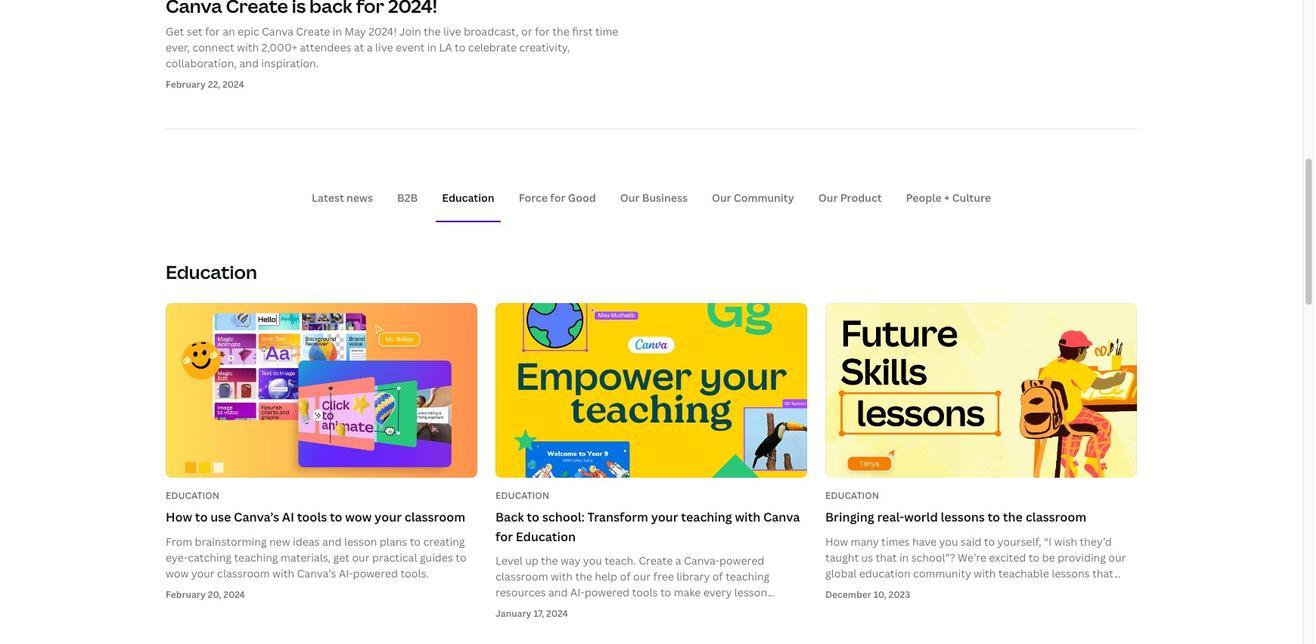 Task type: describe. For each thing, give the bounding box(es) containing it.
classroom inside education bringing real-world lessons to the classroom
[[1026, 509, 1087, 526]]

many
[[851, 535, 879, 549]]

brainstorming
[[195, 535, 267, 549]]

+
[[944, 191, 950, 205]]

with inside education back to school: transform your teaching with canva for education
[[735, 509, 761, 526]]

broadcast,
[[464, 24, 519, 39]]

2,000+
[[262, 40, 297, 55]]

creating
[[423, 535, 465, 549]]

lessons inside how many times have you said to yourself, "i wish they'd taught us that in school"? we're excited to be providing our global education community with teachable lessons that build skills for the future and prepare students for real-life experiences.
[[1052, 566, 1090, 581]]

time
[[595, 24, 618, 39]]

for inside education back to school: transform your teaching with canva for education
[[496, 529, 513, 545]]

have
[[912, 535, 937, 549]]

back
[[496, 509, 524, 526]]

guides
[[420, 551, 453, 565]]

students
[[1018, 582, 1063, 597]]

how many times have you said to yourself, "i wish they'd taught us that in school"? we're excited to be providing our global education community with teachable lessons that build skills for the future and prepare students for real-life experiences.
[[826, 535, 1126, 613]]

our business link
[[620, 191, 688, 205]]

education back to school: transform your teaching with canva for education
[[496, 490, 800, 545]]

product
[[840, 191, 882, 205]]

from brainstorming new ideas and lesson plans to creating eye-catching teaching materials, get our practical guides to wow your classroom with canva's ai-powered tools. february 20, 2024
[[166, 535, 467, 601]]

0 horizontal spatial live
[[375, 40, 393, 55]]

way
[[561, 554, 581, 568]]

future
[[919, 582, 950, 597]]

the down way
[[575, 570, 592, 584]]

teaching inside education back to school: transform your teaching with canva for education
[[681, 509, 732, 526]]

catching
[[188, 551, 232, 565]]

excited
[[989, 551, 1026, 565]]

business
[[642, 191, 688, 205]]

b2b
[[397, 191, 418, 205]]

for left good
[[550, 191, 566, 205]]

for right students
[[1066, 582, 1081, 597]]

our inside the from brainstorming new ideas and lesson plans to creating eye-catching teaching materials, get our practical guides to wow your classroom with canva's ai-powered tools. february 20, 2024
[[352, 551, 370, 565]]

tools.
[[401, 566, 429, 581]]

latest news
[[312, 191, 373, 205]]

tools inside level up the way you teach. create a canva-powered classroom with the help of our free library of teaching resources and ai-powered tools to make every lesson engaging and inclusive.
[[632, 586, 658, 600]]

with inside the from brainstorming new ideas and lesson plans to creating eye-catching teaching materials, get our practical guides to wow your classroom with canva's ai-powered tools. february 20, 2024
[[272, 566, 294, 581]]

education how to use canva's ai tools to wow your classroom
[[166, 490, 465, 526]]

get
[[166, 24, 184, 39]]

education inside education how to use canva's ai tools to wow your classroom
[[166, 490, 219, 503]]

2024 inside the get set for an epic canva create in may 2024! join the live broadcast, or for the first time ever,  connect with 2,000+ attendees at a live event in la to celebrate creativity, collaboration, and inspiration. february 22, 2024
[[223, 78, 244, 91]]

our product
[[819, 191, 882, 205]]

in inside how many times have you said to yourself, "i wish they'd taught us that in school"? we're excited to be providing our global education community with teachable lessons that build skills for the future and prepare students for real-life experiences.
[[900, 551, 909, 565]]

creativity,
[[519, 40, 570, 55]]

teaching inside the from brainstorming new ideas and lesson plans to creating eye-catching teaching materials, get our practical guides to wow your classroom with canva's ai-powered tools. february 20, 2024
[[234, 551, 278, 565]]

for up the connect
[[205, 24, 220, 39]]

force
[[519, 191, 548, 205]]

your inside education how to use canva's ai tools to wow your classroom
[[375, 509, 402, 526]]

they'd
[[1080, 535, 1112, 549]]

free
[[653, 570, 674, 584]]

engaging
[[496, 602, 541, 616]]

with inside level up the way you teach. create a canva-powered classroom with the help of our free library of teaching resources and ai-powered tools to make every lesson engaging and inclusive.
[[551, 570, 573, 584]]

set
[[187, 24, 202, 39]]

how inside education how to use canva's ai tools to wow your classroom
[[166, 509, 192, 526]]

the inside how many times have you said to yourself, "i wish they'd taught us that in school"? we're excited to be providing our global education community with teachable lessons that build skills for the future and prepare students for real-life experiences.
[[899, 582, 916, 597]]

and right engaging
[[544, 602, 563, 616]]

the up la
[[424, 24, 441, 39]]

to right said
[[984, 535, 995, 549]]

and inside how many times have you said to yourself, "i wish they'd taught us that in school"? we're excited to be providing our global education community with teachable lessons that build skills for the future and prepare students for real-life experiences.
[[953, 582, 972, 597]]

force for good
[[519, 191, 596, 205]]

how inside how many times have you said to yourself, "i wish they'd taught us that in school"? we're excited to be providing our global education community with teachable lessons that build skills for the future and prepare students for real-life experiences.
[[826, 535, 848, 549]]

global
[[826, 566, 857, 581]]

your inside the from brainstorming new ideas and lesson plans to creating eye-catching teaching materials, get our practical guides to wow your classroom with canva's ai-powered tools. february 20, 2024
[[191, 566, 215, 581]]

help
[[595, 570, 618, 584]]

event
[[396, 40, 425, 55]]

community
[[734, 191, 794, 205]]

connect
[[192, 40, 234, 55]]

epic
[[238, 24, 259, 39]]

life
[[1107, 582, 1123, 597]]

library
[[677, 570, 710, 584]]

we're
[[958, 551, 987, 565]]

world
[[904, 509, 938, 526]]

real- inside how many times have you said to yourself, "i wish they'd taught us that in school"? we're excited to be providing our global education community with teachable lessons that build skills for the future and prepare students for real-life experiences.
[[1083, 582, 1107, 597]]

20,
[[208, 588, 221, 601]]

our for our community
[[712, 191, 731, 205]]

prepare
[[975, 582, 1015, 597]]

up
[[525, 554, 539, 568]]

get set for an epic canva create in may 2024! join the live broadcast, or for the first time ever,  connect with 2,000+ attendees at a live event in la to celebrate creativity, collaboration, and inspiration. february 22, 2024
[[166, 24, 618, 91]]

and inside the from brainstorming new ideas and lesson plans to creating eye-catching teaching materials, get our practical guides to wow your classroom with canva's ai-powered tools. february 20, 2024
[[322, 535, 342, 549]]

education inside education bringing real-world lessons to the classroom
[[826, 490, 879, 503]]

0 vertical spatial live
[[443, 24, 461, 39]]

la
[[439, 40, 452, 55]]

1 vertical spatial in
[[427, 40, 437, 55]]

eye-
[[166, 551, 188, 565]]

you for transform
[[583, 554, 602, 568]]

education
[[859, 566, 911, 581]]

to up get
[[330, 509, 342, 526]]

at
[[354, 40, 364, 55]]

2 horizontal spatial powered
[[720, 554, 765, 568]]

ai
[[282, 509, 294, 526]]

our inside how many times have you said to yourself, "i wish they'd taught us that in school"? we're excited to be providing our global education community with teachable lessons that build skills for the future and prepare students for real-life experiences.
[[1109, 551, 1126, 565]]

january
[[496, 608, 532, 621]]

collaboration,
[[166, 56, 237, 71]]

wow inside the from brainstorming new ideas and lesson plans to creating eye-catching teaching materials, get our practical guides to wow your classroom with canva's ai-powered tools. february 20, 2024
[[166, 566, 189, 581]]

get
[[333, 551, 350, 565]]

create for teach.
[[639, 554, 673, 568]]

to left use
[[195, 509, 208, 526]]

ai- inside level up the way you teach. create a canva-powered classroom with the help of our free library of teaching resources and ai-powered tools to make every lesson engaging and inclusive.
[[570, 586, 585, 600]]

ideas
[[293, 535, 320, 549]]

february inside the from brainstorming new ideas and lesson plans to creating eye-catching teaching materials, get our practical guides to wow your classroom with canva's ai-powered tools. february 20, 2024
[[166, 588, 206, 601]]

classroom inside education how to use canva's ai tools to wow your classroom
[[405, 509, 465, 526]]

the inside education bringing real-world lessons to the classroom
[[1003, 509, 1023, 526]]

school"?
[[912, 551, 955, 565]]

1 vertical spatial that
[[1093, 566, 1114, 581]]

our for our business
[[620, 191, 640, 205]]

1 horizontal spatial powered
[[585, 586, 630, 600]]

inspiration.
[[261, 56, 319, 71]]

canva's inside the from brainstorming new ideas and lesson plans to creating eye-catching teaching materials, get our practical guides to wow your classroom with canva's ai-powered tools. february 20, 2024
[[297, 566, 336, 581]]

materials,
[[281, 551, 331, 565]]

or
[[521, 24, 532, 39]]



Task type: locate. For each thing, give the bounding box(es) containing it.
the up yourself,
[[1003, 509, 1023, 526]]

1 our from the left
[[620, 191, 640, 205]]

yourself,
[[998, 535, 1042, 549]]

culture
[[952, 191, 991, 205]]

17,
[[534, 608, 544, 621]]

use
[[210, 509, 231, 526]]

lessons up said
[[941, 509, 985, 526]]

latest
[[312, 191, 344, 205]]

classroom up resources
[[496, 570, 548, 584]]

1 vertical spatial lessons
[[1052, 566, 1090, 581]]

teaching up every
[[726, 570, 770, 584]]

of up every
[[713, 570, 723, 584]]

1 vertical spatial create
[[639, 554, 673, 568]]

our left business
[[620, 191, 640, 205]]

powered down help
[[585, 586, 630, 600]]

2 horizontal spatial our
[[1109, 551, 1126, 565]]

classroom up "i
[[1026, 509, 1087, 526]]

community
[[913, 566, 971, 581]]

latest news link
[[312, 191, 373, 205]]

0 vertical spatial lessons
[[941, 509, 985, 526]]

how up "taught"
[[826, 535, 848, 549]]

attendees
[[300, 40, 351, 55]]

our left free
[[633, 570, 651, 584]]

how up from
[[166, 509, 192, 526]]

lessons inside education bringing real-world lessons to the classroom
[[941, 509, 985, 526]]

real- down the providing
[[1083, 582, 1107, 597]]

and inside the get set for an epic canva create in may 2024! join the live broadcast, or for the first time ever,  connect with 2,000+ attendees at a live event in la to celebrate creativity, collaboration, and inspiration. february 22, 2024
[[239, 56, 259, 71]]

canva inside education back to school: transform your teaching with canva for education
[[763, 509, 800, 526]]

that up life at the right of page
[[1093, 566, 1114, 581]]

wow inside education how to use canva's ai tools to wow your classroom
[[345, 509, 372, 526]]

education
[[442, 191, 495, 205], [166, 259, 257, 284], [166, 490, 219, 503], [496, 490, 549, 503], [826, 490, 879, 503], [516, 529, 576, 545]]

tools inside education how to use canva's ai tools to wow your classroom
[[297, 509, 327, 526]]

1 horizontal spatial our
[[712, 191, 731, 205]]

0 vertical spatial lesson
[[344, 535, 377, 549]]

bringing
[[826, 509, 874, 526]]

the
[[424, 24, 441, 39], [553, 24, 570, 39], [1003, 509, 1023, 526], [541, 554, 558, 568], [575, 570, 592, 584], [899, 582, 916, 597]]

you up school"?
[[939, 535, 958, 549]]

and
[[239, 56, 259, 71], [322, 535, 342, 549], [953, 582, 972, 597], [549, 586, 568, 600], [544, 602, 563, 616]]

1 horizontal spatial create
[[639, 554, 673, 568]]

2 horizontal spatial your
[[651, 509, 678, 526]]

to right back
[[527, 509, 540, 526]]

our down they'd
[[1109, 551, 1126, 565]]

for
[[205, 24, 220, 39], [535, 24, 550, 39], [550, 191, 566, 205], [496, 529, 513, 545], [881, 582, 896, 597], [1066, 582, 1081, 597]]

1 horizontal spatial tools
[[632, 586, 658, 600]]

ai-
[[339, 566, 353, 581], [570, 586, 585, 600]]

our right get
[[352, 551, 370, 565]]

0 vertical spatial february
[[166, 78, 206, 91]]

in left la
[[427, 40, 437, 55]]

a inside level up the way you teach. create a canva-powered classroom with the help of our free library of teaching resources and ai-powered tools to make every lesson engaging and inclusive.
[[676, 554, 681, 568]]

level
[[496, 554, 523, 568]]

plans
[[380, 535, 407, 549]]

february inside the get set for an epic canva create in may 2024! join the live broadcast, or for the first time ever,  connect with 2,000+ attendees at a live event in la to celebrate creativity, collaboration, and inspiration. february 22, 2024
[[166, 78, 206, 91]]

wish
[[1055, 535, 1077, 549]]

that up education at the bottom right of page
[[876, 551, 897, 565]]

with inside how many times have you said to yourself, "i wish they'd taught us that in school"? we're excited to be providing our global education community with teachable lessons that build skills for the future and prepare students for real-life experiences.
[[974, 566, 996, 581]]

for down education at the bottom right of page
[[881, 582, 896, 597]]

1 vertical spatial ai-
[[570, 586, 585, 600]]

1 horizontal spatial ai-
[[570, 586, 585, 600]]

for down back
[[496, 529, 513, 545]]

your right transform
[[651, 509, 678, 526]]

1 vertical spatial a
[[676, 554, 681, 568]]

force for good link
[[519, 191, 596, 205]]

transform
[[588, 509, 648, 526]]

1 horizontal spatial in
[[427, 40, 437, 55]]

teaching
[[681, 509, 732, 526], [234, 551, 278, 565], [726, 570, 770, 584]]

to inside level up the way you teach. create a canva-powered classroom with the help of our free library of teaching resources and ai-powered tools to make every lesson engaging and inclusive.
[[661, 586, 671, 600]]

1 vertical spatial tools
[[632, 586, 658, 600]]

to inside the get set for an epic canva create in may 2024! join the live broadcast, or for the first time ever,  connect with 2,000+ attendees at a live event in la to celebrate creativity, collaboration, and inspiration. february 22, 2024
[[455, 40, 466, 55]]

news
[[347, 191, 373, 205]]

lesson up get
[[344, 535, 377, 549]]

0 horizontal spatial real-
[[877, 509, 904, 526]]

tools right the ai
[[297, 509, 327, 526]]

1 vertical spatial how
[[826, 535, 848, 549]]

0 vertical spatial that
[[876, 551, 897, 565]]

providing
[[1058, 551, 1106, 565]]

0 vertical spatial create
[[296, 24, 330, 39]]

your inside education back to school: transform your teaching with canva for education
[[651, 509, 678, 526]]

to down creating
[[456, 551, 467, 565]]

0 vertical spatial canva
[[262, 24, 294, 39]]

1 horizontal spatial our
[[633, 570, 651, 584]]

create up free
[[639, 554, 673, 568]]

2024 right 20,
[[223, 588, 245, 601]]

0 vertical spatial 2024
[[223, 78, 244, 91]]

1 vertical spatial canva
[[763, 509, 800, 526]]

canva's left the ai
[[234, 509, 279, 526]]

3 our from the left
[[819, 191, 838, 205]]

live up la
[[443, 24, 461, 39]]

1 horizontal spatial that
[[1093, 566, 1114, 581]]

real- up times
[[877, 509, 904, 526]]

create up the attendees
[[296, 24, 330, 39]]

canva's
[[234, 509, 279, 526], [297, 566, 336, 581]]

1 february from the top
[[166, 78, 206, 91]]

to left the be
[[1029, 551, 1040, 565]]

2 vertical spatial teaching
[[726, 570, 770, 584]]

celebrate
[[468, 40, 517, 55]]

0 vertical spatial how
[[166, 509, 192, 526]]

tools down free
[[632, 586, 658, 600]]

0 vertical spatial canva's
[[234, 509, 279, 526]]

lesson inside the from brainstorming new ideas and lesson plans to creating eye-catching teaching materials, get our practical guides to wow your classroom with canva's ai-powered tools. february 20, 2024
[[344, 535, 377, 549]]

teach.
[[605, 554, 636, 568]]

resources
[[496, 586, 546, 600]]

join
[[399, 24, 421, 39]]

canva up 2,000+
[[262, 24, 294, 39]]

tools
[[297, 509, 327, 526], [632, 586, 658, 600]]

2 horizontal spatial in
[[900, 551, 909, 565]]

0 vertical spatial in
[[333, 24, 342, 39]]

wow down eye-
[[166, 566, 189, 581]]

1 horizontal spatial of
[[713, 570, 723, 584]]

you up help
[[583, 554, 602, 568]]

taught
[[826, 551, 859, 565]]

good
[[568, 191, 596, 205]]

2024 inside the from brainstorming new ideas and lesson plans to creating eye-catching teaching materials, get our practical guides to wow your classroom with canva's ai-powered tools. february 20, 2024
[[223, 588, 245, 601]]

1 horizontal spatial you
[[939, 535, 958, 549]]

lessons down the providing
[[1052, 566, 1090, 581]]

make
[[674, 586, 701, 600]]

powered inside the from brainstorming new ideas and lesson plans to creating eye-catching teaching materials, get our practical guides to wow your classroom with canva's ai-powered tools. february 20, 2024
[[353, 566, 398, 581]]

1 horizontal spatial real-
[[1083, 582, 1107, 597]]

0 vertical spatial a
[[367, 40, 373, 55]]

your up plans
[[375, 509, 402, 526]]

1 vertical spatial teaching
[[234, 551, 278, 565]]

to right la
[[455, 40, 466, 55]]

1 horizontal spatial lessons
[[1052, 566, 1090, 581]]

january 17, 2024
[[496, 608, 568, 621]]

classroom down brainstorming
[[217, 566, 270, 581]]

0 horizontal spatial our
[[352, 551, 370, 565]]

to inside education bringing real-world lessons to the classroom
[[988, 509, 1000, 526]]

live down 2024!
[[375, 40, 393, 55]]

a up library
[[676, 554, 681, 568]]

february left 20,
[[166, 588, 206, 601]]

0 horizontal spatial our
[[620, 191, 640, 205]]

lesson inside level up the way you teach. create a canva-powered classroom with the help of our free library of teaching resources and ai-powered tools to make every lesson engaging and inclusive.
[[735, 586, 767, 600]]

to down free
[[661, 586, 671, 600]]

1 horizontal spatial a
[[676, 554, 681, 568]]

people + culture link
[[906, 191, 991, 205]]

create inside level up the way you teach. create a canva-powered classroom with the help of our free library of teaching resources and ai-powered tools to make every lesson engaging and inclusive.
[[639, 554, 673, 568]]

0 vertical spatial ai-
[[339, 566, 353, 581]]

school:
[[542, 509, 585, 526]]

canva-
[[684, 554, 720, 568]]

you for lessons
[[939, 535, 958, 549]]

be
[[1042, 551, 1055, 565]]

for right "or"
[[535, 24, 550, 39]]

an
[[223, 24, 235, 39]]

may
[[345, 24, 366, 39]]

0 horizontal spatial powered
[[353, 566, 398, 581]]

0 horizontal spatial a
[[367, 40, 373, 55]]

22,
[[208, 78, 220, 91]]

skills
[[854, 582, 879, 597]]

teaching down "new"
[[234, 551, 278, 565]]

2 vertical spatial in
[[900, 551, 909, 565]]

0 vertical spatial tools
[[297, 509, 327, 526]]

our for our product
[[819, 191, 838, 205]]

0 vertical spatial real-
[[877, 509, 904, 526]]

1 vertical spatial february
[[166, 588, 206, 601]]

with inside the get set for an epic canva create in may 2024! join the live broadcast, or for the first time ever,  connect with 2,000+ attendees at a live event in la to celebrate creativity, collaboration, and inspiration. february 22, 2024
[[237, 40, 259, 55]]

0 vertical spatial wow
[[345, 509, 372, 526]]

1 vertical spatial lesson
[[735, 586, 767, 600]]

our left 'product'
[[819, 191, 838, 205]]

us
[[862, 551, 873, 565]]

ai- inside the from brainstorming new ideas and lesson plans to creating eye-catching teaching materials, get our practical guides to wow your classroom with canva's ai-powered tools. february 20, 2024
[[339, 566, 353, 581]]

1 vertical spatial live
[[375, 40, 393, 55]]

0 horizontal spatial that
[[876, 551, 897, 565]]

1 horizontal spatial your
[[375, 509, 402, 526]]

live
[[443, 24, 461, 39], [375, 40, 393, 55]]

you
[[939, 535, 958, 549], [583, 554, 602, 568]]

0 horizontal spatial tools
[[297, 509, 327, 526]]

the left the first
[[553, 24, 570, 39]]

0 horizontal spatial in
[[333, 24, 342, 39]]

2 our from the left
[[712, 191, 731, 205]]

0 horizontal spatial wow
[[166, 566, 189, 581]]

wow up get
[[345, 509, 372, 526]]

classroom inside the from brainstorming new ideas and lesson plans to creating eye-catching teaching materials, get our practical guides to wow your classroom with canva's ai-powered tools. february 20, 2024
[[217, 566, 270, 581]]

1 vertical spatial wow
[[166, 566, 189, 581]]

our left "community"
[[712, 191, 731, 205]]

from
[[166, 535, 192, 549]]

to up yourself,
[[988, 509, 1000, 526]]

our business
[[620, 191, 688, 205]]

2024 right 17,
[[546, 608, 568, 621]]

you inside level up the way you teach. create a canva-powered classroom with the help of our free library of teaching resources and ai-powered tools to make every lesson engaging and inclusive.
[[583, 554, 602, 568]]

b2b link
[[397, 191, 418, 205]]

0 horizontal spatial of
[[620, 570, 631, 584]]

teaching inside level up the way you teach. create a canva-powered classroom with the help of our free library of teaching resources and ai-powered tools to make every lesson engaging and inclusive.
[[726, 570, 770, 584]]

february
[[166, 78, 206, 91], [166, 588, 206, 601]]

and up get
[[322, 535, 342, 549]]

december
[[826, 588, 872, 601]]

a inside the get set for an epic canva create in may 2024! join the live broadcast, or for the first time ever,  connect with 2,000+ attendees at a live event in la to celebrate creativity, collaboration, and inspiration. february 22, 2024
[[367, 40, 373, 55]]

2 vertical spatial 2024
[[546, 608, 568, 621]]

our inside level up the way you teach. create a canva-powered classroom with the help of our free library of teaching resources and ai-powered tools to make every lesson engaging and inclusive.
[[633, 570, 651, 584]]

0 horizontal spatial lessons
[[941, 509, 985, 526]]

1 vertical spatial canva's
[[297, 566, 336, 581]]

that
[[876, 551, 897, 565], [1093, 566, 1114, 581]]

0 horizontal spatial canva's
[[234, 509, 279, 526]]

create for canva
[[296, 24, 330, 39]]

our community
[[712, 191, 794, 205]]

create inside the get set for an epic canva create in may 2024! join the live broadcast, or for the first time ever,  connect with 2,000+ attendees at a live event in la to celebrate creativity, collaboration, and inspiration. february 22, 2024
[[296, 24, 330, 39]]

a
[[367, 40, 373, 55], [676, 554, 681, 568]]

times
[[882, 535, 910, 549]]

0 vertical spatial teaching
[[681, 509, 732, 526]]

1 vertical spatial you
[[583, 554, 602, 568]]

you inside how many times have you said to yourself, "i wish they'd taught us that in school"? we're excited to be providing our global education community with teachable lessons that build skills for the future and prepare students for real-life experiences.
[[939, 535, 958, 549]]

with
[[237, 40, 259, 55], [735, 509, 761, 526], [272, 566, 294, 581], [974, 566, 996, 581], [551, 570, 573, 584]]

december 10, 2023
[[826, 588, 910, 601]]

1 horizontal spatial live
[[443, 24, 461, 39]]

level up the way you teach. create a canva-powered classroom with the help of our free library of teaching resources and ai-powered tools to make every lesson engaging and inclusive.
[[496, 554, 770, 616]]

to right plans
[[410, 535, 421, 549]]

teaching up "canva-"
[[681, 509, 732, 526]]

lesson right every
[[735, 586, 767, 600]]

1 vertical spatial real-
[[1083, 582, 1107, 597]]

10,
[[874, 588, 887, 601]]

0 horizontal spatial how
[[166, 509, 192, 526]]

canva's down materials,
[[297, 566, 336, 581]]

and down epic at the top left of the page
[[239, 56, 259, 71]]

ai- down get
[[339, 566, 353, 581]]

real- inside education bringing real-world lessons to the classroom
[[877, 509, 904, 526]]

powered down practical
[[353, 566, 398, 581]]

your down catching
[[191, 566, 215, 581]]

to inside education back to school: transform your teaching with canva for education
[[527, 509, 540, 526]]

education bringing real-world lessons to the classroom
[[826, 490, 1087, 526]]

canva inside the get set for an epic canva create in may 2024! join the live broadcast, or for the first time ever,  connect with 2,000+ attendees at a live event in la to celebrate creativity, collaboration, and inspiration. february 22, 2024
[[262, 24, 294, 39]]

the left future in the right bottom of the page
[[899, 582, 916, 597]]

our
[[352, 551, 370, 565], [1109, 551, 1126, 565], [633, 570, 651, 584]]

people
[[906, 191, 942, 205]]

said
[[961, 535, 982, 549]]

1 vertical spatial 2024
[[223, 588, 245, 601]]

0 horizontal spatial your
[[191, 566, 215, 581]]

0 horizontal spatial lesson
[[344, 535, 377, 549]]

first
[[572, 24, 593, 39]]

lessons
[[941, 509, 985, 526], [1052, 566, 1090, 581]]

1 horizontal spatial lesson
[[735, 586, 767, 600]]

canva's inside education how to use canva's ai tools to wow your classroom
[[234, 509, 279, 526]]

0 horizontal spatial ai-
[[339, 566, 353, 581]]

people + culture
[[906, 191, 991, 205]]

0 vertical spatial you
[[939, 535, 958, 549]]

2024 right 22,
[[223, 78, 244, 91]]

of down teach.
[[620, 570, 631, 584]]

canva left bringing
[[763, 509, 800, 526]]

0 horizontal spatial canva
[[262, 24, 294, 39]]

2 of from the left
[[713, 570, 723, 584]]

and up january 17, 2024
[[549, 586, 568, 600]]

1 horizontal spatial canva
[[763, 509, 800, 526]]

powered up every
[[720, 554, 765, 568]]

2 horizontal spatial our
[[819, 191, 838, 205]]

0 horizontal spatial you
[[583, 554, 602, 568]]

experiences.
[[826, 598, 890, 613]]

every
[[703, 586, 732, 600]]

our
[[620, 191, 640, 205], [712, 191, 731, 205], [819, 191, 838, 205]]

1 of from the left
[[620, 570, 631, 584]]

0 horizontal spatial create
[[296, 24, 330, 39]]

and down "community"
[[953, 582, 972, 597]]

1 horizontal spatial wow
[[345, 509, 372, 526]]

ever,
[[166, 40, 190, 55]]

the right up
[[541, 554, 558, 568]]

2 february from the top
[[166, 588, 206, 601]]

in down times
[[900, 551, 909, 565]]

our product link
[[819, 191, 882, 205]]

powered
[[720, 554, 765, 568], [353, 566, 398, 581], [585, 586, 630, 600]]

classroom up creating
[[405, 509, 465, 526]]

ai- up inclusive.
[[570, 586, 585, 600]]

new
[[269, 535, 290, 549]]

1 horizontal spatial canva's
[[297, 566, 336, 581]]

february down collaboration,
[[166, 78, 206, 91]]

in left may
[[333, 24, 342, 39]]

1 horizontal spatial how
[[826, 535, 848, 549]]

a right 'at'
[[367, 40, 373, 55]]

inclusive.
[[565, 602, 613, 616]]

build
[[826, 582, 851, 597]]

classroom inside level up the way you teach. create a canva-powered classroom with the help of our free library of teaching resources and ai-powered tools to make every lesson engaging and inclusive.
[[496, 570, 548, 584]]



Task type: vqa. For each thing, say whether or not it's contained in the screenshot.
Group
no



